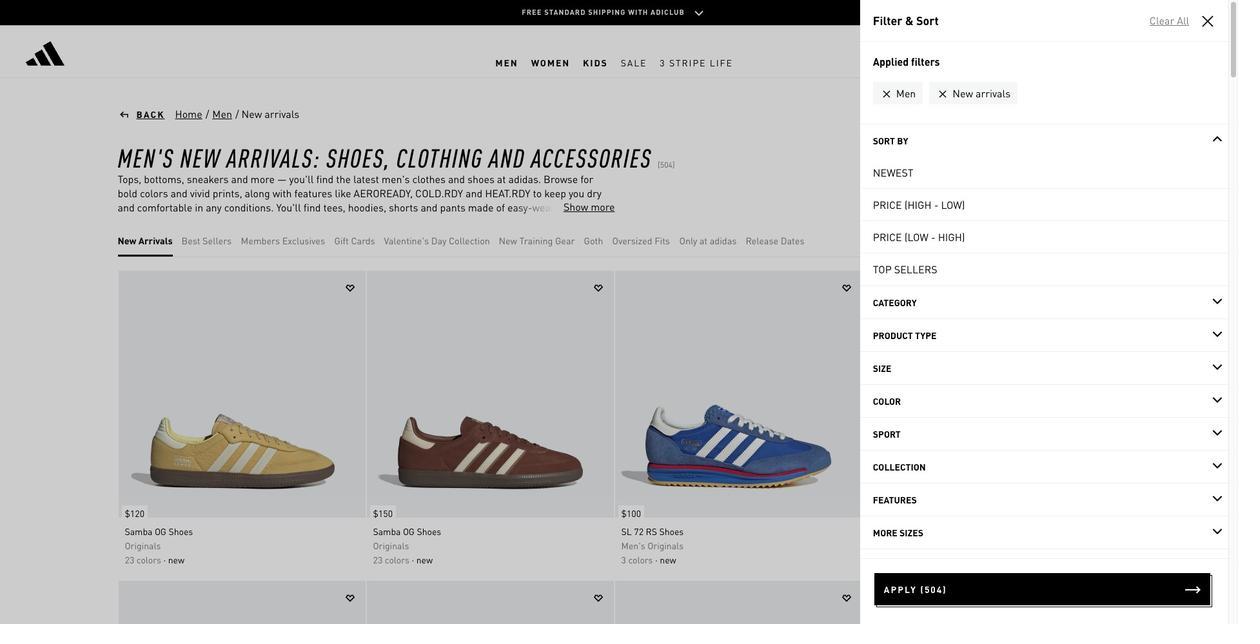 Task type: vqa. For each thing, say whether or not it's contained in the screenshot.
1st Shoes from right
yes



Task type: describe. For each thing, give the bounding box(es) containing it.
bottoms,
[[144, 172, 184, 186]]

samba for $150
[[373, 526, 401, 537]]

and down the conditions. on the left top of the page
[[228, 215, 245, 228]]

23/24
[[932, 526, 954, 537]]

shoes for $150
[[417, 526, 442, 537]]

sizes
[[900, 527, 924, 539]]

new inside sl 72 rs shoes men's originals 3 colors · new
[[660, 554, 677, 566]]

more sizes
[[873, 527, 924, 539]]

more
[[873, 527, 898, 539]]

exclusives
[[282, 235, 325, 246]]

size
[[873, 363, 892, 374]]

and up made
[[466, 186, 483, 200]]

—
[[277, 172, 287, 186]]

away
[[982, 526, 1002, 537]]

any
[[206, 201, 222, 214]]

show more
[[564, 200, 615, 214]]

0 vertical spatial like
[[335, 186, 351, 200]]

applied filters
[[873, 55, 940, 68]]

0 vertical spatial prints,
[[213, 186, 242, 200]]

$100 link
[[615, 499, 645, 521]]

3
[[622, 554, 626, 566]]

training
[[520, 235, 553, 246]]

release
[[746, 235, 779, 246]]

$150
[[373, 508, 393, 519]]

out
[[488, 229, 502, 243]]

the
[[336, 172, 351, 186]]

price (low - high)
[[873, 230, 965, 244]]

uppers
[[324, 229, 356, 243]]

new arrivals link
[[118, 234, 173, 248]]

samba og shoes originals 23 colors · new for $120
[[125, 526, 193, 566]]

originals for $150
[[373, 540, 409, 552]]

easy-
[[508, 201, 533, 214]]

$150 link
[[367, 499, 396, 521]]

og for $150
[[403, 526, 415, 537]]

main navigation element
[[294, 47, 935, 77]]

applied
[[873, 55, 909, 68]]

new arrivals
[[118, 235, 173, 246]]

(high
[[905, 198, 932, 211]]

0 horizontal spatial shoes
[[325, 215, 352, 228]]

adiclub
[[651, 8, 685, 17]]

features
[[873, 494, 917, 506]]

shoes,
[[326, 141, 391, 174]]

0 vertical spatial along
[[245, 186, 270, 200]]

apply (504) button
[[875, 574, 1211, 606]]

sl
[[622, 526, 632, 537]]

1 vertical spatial with
[[250, 229, 269, 243]]

0 horizontal spatial for
[[398, 215, 411, 228]]

colors down $150
[[385, 554, 410, 566]]

clothes
[[413, 172, 446, 186]]

men's
[[382, 172, 410, 186]]

messi
[[956, 526, 980, 537]]

you
[[569, 186, 585, 200]]

list containing new arrivals
[[118, 225, 814, 257]]

oversized
[[613, 235, 653, 246]]

1 horizontal spatial with
[[273, 186, 292, 200]]

and up comfortable
[[171, 186, 188, 200]]

tees,
[[324, 201, 346, 214]]

accessories
[[531, 141, 652, 174]]

goth link
[[584, 234, 604, 248]]

[504]
[[658, 160, 675, 170]]

top sellers
[[873, 263, 938, 276]]

clear all
[[1150, 14, 1190, 27]]

· for $150
[[412, 554, 414, 566]]

cold.rdy
[[416, 186, 463, 200]]

inter
[[870, 526, 889, 537]]

favorite
[[436, 215, 471, 228]]

of
[[496, 201, 505, 214]]

newest
[[873, 166, 914, 179]]

product type
[[873, 330, 937, 341]]

1 horizontal spatial shoes
[[468, 172, 495, 186]]

1 new from the left
[[168, 554, 185, 566]]

fleece.
[[247, 215, 277, 228]]

gift cards link
[[335, 234, 375, 248]]

colors down $120
[[137, 554, 161, 566]]

$100
[[622, 508, 641, 519]]

oversized fits
[[613, 235, 670, 246]]

top
[[873, 263, 892, 276]]

activity.
[[473, 215, 507, 228]]

day
[[431, 235, 447, 246]]

color
[[873, 396, 901, 407]]

features
[[295, 186, 332, 200]]

colors down jersey,
[[118, 229, 146, 243]]

and down jersey,
[[148, 229, 165, 243]]

bring
[[461, 229, 485, 243]]

1 vertical spatial prints,
[[190, 229, 220, 243]]

shorts
[[389, 201, 418, 214]]

soft
[[378, 229, 395, 243]]

comfortable
[[137, 201, 192, 214]]

only at adidas link
[[680, 234, 737, 248]]

and up cold.rdy
[[448, 172, 465, 186]]

men's soccer black inter miami cf 23/24 messi away authentic jersey image
[[864, 271, 1111, 518]]

dry
[[587, 186, 602, 200]]

0 horizontal spatial men link
[[212, 106, 233, 122]]

filter & sort
[[873, 13, 939, 28]]

0 vertical spatial to
[[533, 186, 542, 200]]

all
[[1177, 14, 1190, 27]]

sellers for best sellers
[[203, 235, 232, 246]]

filters
[[912, 55, 940, 68]]

high)
[[938, 230, 965, 244]]

shipping
[[589, 8, 626, 17]]

designed
[[354, 215, 395, 228]]

(low
[[905, 230, 929, 244]]

release dates
[[746, 235, 805, 246]]

at inside the tops, bottoms, sneakers and more — you'll find the latest men's clothes and shoes at adidas. browse for bold colors and vivid prints, along with features like aeroready, cold.rdy and heat.rdy to keep you dry and comfortable in any conditions. you'll find tees, hoodies, shorts and pants made of easy-wearing fabrics like jersey, french terry and fleece. then add shoes designed for your favorite activity. look for brilliant colors and bold prints, along with breathable uppers and soft cushioning to bring out your best.
[[497, 172, 506, 186]]

shoes inside sl 72 rs shoes men's originals 3 colors · new
[[660, 526, 684, 537]]

free
[[522, 8, 542, 17]]

french
[[169, 215, 200, 228]]

originals brown samba og shoes image
[[367, 271, 614, 518]]

standard
[[545, 8, 586, 17]]

arrivals:
[[227, 141, 321, 174]]

$180 link
[[864, 499, 893, 521]]

1 horizontal spatial arrivals
[[976, 86, 1011, 100]]

valentine's day collection
[[384, 235, 490, 246]]



Task type: locate. For each thing, give the bounding box(es) containing it.
men's originals blue sl 72 rs shoes image
[[615, 271, 862, 518]]

more right show
[[591, 200, 615, 214]]

og
[[155, 526, 166, 537], [403, 526, 415, 537]]

0 horizontal spatial men's
[[118, 141, 174, 174]]

1 vertical spatial sellers
[[895, 263, 938, 276]]

1 horizontal spatial og
[[403, 526, 415, 537]]

men's inside inter miami cf 23/24 messi away authentic jersey men's soccer new
[[870, 540, 894, 552]]

1 horizontal spatial to
[[533, 186, 542, 200]]

1 vertical spatial at
[[700, 235, 708, 246]]

prints, up any
[[213, 186, 242, 200]]

and down 'tops,'
[[118, 201, 135, 214]]

4 new from the left
[[870, 554, 886, 566]]

23
[[125, 554, 134, 566], [373, 554, 383, 566]]

0 horizontal spatial shoes
[[169, 526, 193, 537]]

members exclusives
[[241, 235, 325, 246]]

originals down rs
[[648, 540, 684, 552]]

shoes up made
[[468, 172, 495, 186]]

collection inside list
[[449, 235, 490, 246]]

conditions.
[[224, 201, 274, 214]]

- for low)
[[935, 198, 939, 211]]

for up "dry"
[[581, 172, 594, 186]]

2 horizontal spatial originals
[[648, 540, 684, 552]]

1 vertical spatial like
[[118, 215, 134, 228]]

23 down $120
[[125, 554, 134, 566]]

2 og from the left
[[403, 526, 415, 537]]

0 horizontal spatial with
[[250, 229, 269, 243]]

adidas
[[710, 235, 737, 246]]

only
[[680, 235, 698, 246]]

-
[[935, 198, 939, 211], [931, 230, 936, 244]]

collection down favorite
[[449, 235, 490, 246]]

for down the shorts
[[398, 215, 411, 228]]

1 horizontal spatial ·
[[412, 554, 414, 566]]

0 vertical spatial price
[[873, 198, 902, 211]]

best
[[182, 235, 200, 246]]

$180
[[870, 508, 890, 519]]

0 horizontal spatial new arrivals
[[242, 107, 300, 121]]

fabrics
[[572, 201, 603, 214]]

sort right & in the right top of the page
[[917, 13, 939, 28]]

0 vertical spatial more
[[251, 172, 275, 186]]

along up the conditions. on the left top of the page
[[245, 186, 270, 200]]

inter miami cf 23/24 messi away authentic jersey men's soccer new
[[870, 526, 1071, 566]]

clear all link
[[1149, 14, 1190, 28]]

goth
[[584, 235, 604, 246]]

samba og shoes originals 23 colors · new down $150
[[373, 526, 442, 566]]

colors
[[140, 186, 168, 200], [118, 229, 146, 243], [137, 554, 161, 566], [385, 554, 410, 566], [629, 554, 653, 566]]

2 horizontal spatial for
[[581, 172, 594, 186]]

0 vertical spatial -
[[935, 198, 939, 211]]

originals for $120
[[125, 540, 161, 552]]

1 horizontal spatial shoes
[[417, 526, 442, 537]]

0 horizontal spatial 23
[[125, 554, 134, 566]]

2 samba from the left
[[373, 526, 401, 537]]

0 horizontal spatial collection
[[449, 235, 490, 246]]

1 vertical spatial bold
[[168, 229, 188, 243]]

colors inside sl 72 rs shoes men's originals 3 colors · new
[[629, 554, 653, 566]]

dates
[[781, 235, 805, 246]]

- left low)
[[935, 198, 939, 211]]

1 vertical spatial new arrivals
[[242, 107, 300, 121]]

2 horizontal spatial shoes
[[660, 526, 684, 537]]

1 vertical spatial your
[[505, 229, 525, 243]]

made
[[468, 201, 494, 214]]

2 shoes from the left
[[417, 526, 442, 537]]

0 horizontal spatial bold
[[118, 186, 137, 200]]

to left keep
[[533, 186, 542, 200]]

0 horizontal spatial originals
[[125, 540, 161, 552]]

sport
[[873, 428, 901, 440]]

2 originals from the left
[[373, 540, 409, 552]]

shoes
[[468, 172, 495, 186], [325, 215, 352, 228]]

show
[[564, 200, 589, 214]]

1 og from the left
[[155, 526, 166, 537]]

men link right home link
[[212, 106, 233, 122]]

1 vertical spatial more
[[591, 200, 615, 214]]

you'll
[[277, 201, 301, 214]]

sort by
[[873, 135, 909, 146]]

0 horizontal spatial more
[[251, 172, 275, 186]]

samba for $120
[[125, 526, 153, 537]]

tops, bottoms, sneakers and more — you'll find the latest men's clothes and shoes at adidas. browse for bold colors and vivid prints, along with features like aeroready, cold.rdy and heat.rdy to keep you dry and comfortable in any conditions. you'll find tees, hoodies, shorts and pants made of easy-wearing fabrics like jersey, french terry and fleece. then add shoes designed for your favorite activity. look for brilliant colors and bold prints, along with breathable uppers and soft cushioning to bring out your best.
[[118, 172, 603, 243]]

price for price (high - low)
[[873, 198, 902, 211]]

samba og shoes originals 23 colors · new
[[125, 526, 193, 566], [373, 526, 442, 566]]

1 horizontal spatial men
[[897, 86, 916, 100]]

members
[[241, 235, 280, 246]]

0 horizontal spatial your
[[414, 215, 434, 228]]

· for $120
[[164, 554, 166, 566]]

back
[[136, 108, 165, 120]]

· inside sl 72 rs shoes men's originals 3 colors · new
[[656, 554, 658, 566]]

1 vertical spatial arrivals
[[265, 107, 300, 121]]

list
[[118, 225, 814, 257]]

0 horizontal spatial men
[[213, 107, 232, 121]]

basketball turquoise ae 1 basketball shoes image
[[615, 581, 862, 625]]

collection up features
[[873, 461, 926, 473]]

1 vertical spatial along
[[222, 229, 248, 243]]

0 vertical spatial shoes
[[468, 172, 495, 186]]

like down the
[[335, 186, 351, 200]]

1 horizontal spatial sellers
[[895, 263, 938, 276]]

1 horizontal spatial for
[[535, 215, 547, 228]]

2 horizontal spatial men's
[[870, 540, 894, 552]]

1 horizontal spatial bold
[[168, 229, 188, 243]]

0 horizontal spatial ·
[[164, 554, 166, 566]]

cards
[[351, 235, 375, 246]]

0 horizontal spatial sellers
[[203, 235, 232, 246]]

soccer
[[896, 540, 924, 552]]

men link down applied filters
[[873, 82, 930, 111]]

1 horizontal spatial at
[[700, 235, 708, 246]]

members exclusives link
[[241, 234, 325, 248]]

3 originals from the left
[[648, 540, 684, 552]]

cf
[[918, 526, 929, 537]]

0 vertical spatial arrivals
[[976, 86, 1011, 100]]

and down cold.rdy
[[421, 201, 438, 214]]

soccer black predator 24 elite turf cleats image
[[367, 581, 614, 625]]

1 vertical spatial sort
[[873, 135, 895, 146]]

find down features
[[304, 201, 321, 214]]

bold down 'tops,'
[[118, 186, 137, 200]]

1 price from the top
[[873, 198, 902, 211]]

soccer black predator 24 league low freestyle shoes image
[[118, 581, 366, 625]]

shoes for $120
[[169, 526, 193, 537]]

samba down $150
[[373, 526, 401, 537]]

3 new from the left
[[660, 554, 677, 566]]

0 vertical spatial find
[[316, 172, 334, 186]]

1 shoes from the left
[[169, 526, 193, 537]]

samba down $120
[[125, 526, 153, 537]]

hoodies,
[[348, 201, 387, 214]]

and down designed
[[358, 229, 375, 243]]

browse
[[544, 172, 578, 186]]

0 vertical spatial men
[[897, 86, 916, 100]]

1 horizontal spatial like
[[335, 186, 351, 200]]

0 horizontal spatial to
[[450, 229, 459, 243]]

terry
[[203, 215, 225, 228]]

heat.rdy
[[485, 186, 531, 200]]

1 23 from the left
[[125, 554, 134, 566]]

you'll
[[289, 172, 314, 186]]

collection
[[449, 235, 490, 246], [873, 461, 926, 473]]

1 horizontal spatial originals
[[373, 540, 409, 552]]

sellers for top sellers
[[895, 263, 938, 276]]

jersey,
[[137, 215, 166, 228]]

release dates link
[[746, 234, 805, 248]]

to
[[533, 186, 542, 200], [450, 229, 459, 243]]

0 horizontal spatial at
[[497, 172, 506, 186]]

filter
[[873, 13, 903, 28]]

originals down $120
[[125, 540, 161, 552]]

price (high - low)
[[873, 198, 965, 211]]

sort left by
[[873, 135, 895, 146]]

1 horizontal spatial 23
[[373, 554, 383, 566]]

1 vertical spatial find
[[304, 201, 321, 214]]

brilliant
[[550, 215, 586, 228]]

home link
[[175, 106, 203, 122]]

sellers down the (low
[[895, 263, 938, 276]]

adidas.
[[509, 172, 541, 186]]

and up the conditions. on the left top of the page
[[231, 172, 248, 186]]

at
[[497, 172, 506, 186], [700, 235, 708, 246]]

1 horizontal spatial samba
[[373, 526, 401, 537]]

clear
[[1150, 14, 1175, 27]]

23 for $150
[[373, 554, 383, 566]]

men's down more
[[870, 540, 894, 552]]

1 horizontal spatial collection
[[873, 461, 926, 473]]

- for high)
[[931, 230, 936, 244]]

0 horizontal spatial sort
[[873, 135, 895, 146]]

3 · from the left
[[656, 554, 658, 566]]

more inside button
[[591, 200, 615, 214]]

find up features
[[316, 172, 334, 186]]

then
[[280, 215, 303, 228]]

1 horizontal spatial more
[[591, 200, 615, 214]]

valentine's
[[384, 235, 429, 246]]

1 · from the left
[[164, 554, 166, 566]]

0 vertical spatial with
[[273, 186, 292, 200]]

0 vertical spatial bold
[[118, 186, 137, 200]]

by
[[898, 135, 909, 146]]

arrivals
[[139, 235, 173, 246]]

1 samba og shoes originals 23 colors · new from the left
[[125, 526, 193, 566]]

2 · from the left
[[412, 554, 414, 566]]

0 vertical spatial new arrivals
[[953, 86, 1011, 100]]

gift
[[335, 235, 349, 246]]

1 vertical spatial -
[[931, 230, 936, 244]]

more inside the tops, bottoms, sneakers and more — you'll find the latest men's clothes and shoes at adidas. browse for bold colors and vivid prints, along with features like aeroready, cold.rdy and heat.rdy to keep you dry and comfortable in any conditions. you'll find tees, hoodies, shorts and pants made of easy-wearing fabrics like jersey, french terry and fleece. then add shoes designed for your favorite activity. look for brilliant colors and bold prints, along with breathable uppers and soft cushioning to bring out your best.
[[251, 172, 275, 186]]

1 vertical spatial collection
[[873, 461, 926, 473]]

price for price (low - high)
[[873, 230, 902, 244]]

like left jersey,
[[118, 215, 134, 228]]

3 shoes from the left
[[660, 526, 684, 537]]

23 for $120
[[125, 554, 134, 566]]

samba og shoes originals 23 colors · new down $120
[[125, 526, 193, 566]]

1 horizontal spatial samba og shoes originals 23 colors · new
[[373, 526, 442, 566]]

with down —
[[273, 186, 292, 200]]

men's inside sl 72 rs shoes men's originals 3 colors · new
[[622, 540, 646, 552]]

0 vertical spatial at
[[497, 172, 506, 186]]

at up "heat.rdy"
[[497, 172, 506, 186]]

material
[[873, 560, 916, 572]]

2 23 from the left
[[373, 554, 383, 566]]

along down terry
[[222, 229, 248, 243]]

best.
[[528, 229, 550, 243]]

men link
[[873, 82, 930, 111], [212, 106, 233, 122]]

men down applied filters
[[897, 86, 916, 100]]

category
[[873, 297, 917, 308]]

colors down bottoms,
[[140, 186, 168, 200]]

1 originals from the left
[[125, 540, 161, 552]]

shoes up uppers
[[325, 215, 352, 228]]

0 vertical spatial collection
[[449, 235, 490, 246]]

0 horizontal spatial samba
[[125, 526, 153, 537]]

new inside inter miami cf 23/24 messi away authentic jersey men's soccer new
[[870, 554, 886, 566]]

new arrivals link
[[930, 82, 1024, 111]]

more
[[251, 172, 275, 186], [591, 200, 615, 214]]

price left (high on the top of the page
[[873, 198, 902, 211]]

1 horizontal spatial new arrivals
[[953, 86, 1011, 100]]

sl 72 rs shoes men's originals 3 colors · new
[[622, 526, 684, 566]]

2 new from the left
[[417, 554, 433, 566]]

0 vertical spatial sellers
[[203, 235, 232, 246]]

new training gear
[[499, 235, 575, 246]]

gear
[[556, 235, 575, 246]]

men's down back on the top left of page
[[118, 141, 174, 174]]

at right only
[[700, 235, 708, 246]]

1 vertical spatial price
[[873, 230, 902, 244]]

prints, down terry
[[190, 229, 220, 243]]

og for $120
[[155, 526, 166, 537]]

23 down $150
[[373, 554, 383, 566]]

originals down $150
[[373, 540, 409, 552]]

1 horizontal spatial men link
[[873, 82, 930, 111]]

with down fleece.
[[250, 229, 269, 243]]

tops,
[[118, 172, 142, 186]]

colors right 3
[[629, 554, 653, 566]]

with
[[629, 8, 649, 17]]

your up cushioning
[[414, 215, 434, 228]]

at inside list
[[700, 235, 708, 246]]

best sellers link
[[182, 234, 232, 248]]

1 vertical spatial shoes
[[325, 215, 352, 228]]

clothing
[[397, 141, 483, 174]]

0 horizontal spatial arrivals
[[265, 107, 300, 121]]

men
[[897, 86, 916, 100], [213, 107, 232, 121]]

0 horizontal spatial samba og shoes originals 23 colors · new
[[125, 526, 193, 566]]

originals inside sl 72 rs shoes men's originals 3 colors · new
[[648, 540, 684, 552]]

to down favorite
[[450, 229, 459, 243]]

men's sportswear green tiro cargo pants image
[[864, 581, 1111, 625]]

1 horizontal spatial your
[[505, 229, 525, 243]]

0 vertical spatial sort
[[917, 13, 939, 28]]

- right the (low
[[931, 230, 936, 244]]

more left —
[[251, 172, 275, 186]]

2 price from the top
[[873, 230, 902, 244]]

and up "heat.rdy"
[[489, 141, 526, 174]]

0 horizontal spatial like
[[118, 215, 134, 228]]

new
[[953, 86, 973, 100], [242, 107, 262, 121], [180, 141, 221, 174], [118, 235, 136, 246], [499, 235, 518, 246]]

for up best.
[[535, 215, 547, 228]]

bold down french
[[168, 229, 188, 243]]

home
[[175, 107, 202, 121]]

$120
[[125, 508, 145, 519]]

2 horizontal spatial ·
[[656, 554, 658, 566]]

price left the (low
[[873, 230, 902, 244]]

1 vertical spatial to
[[450, 229, 459, 243]]

cushioning
[[398, 229, 447, 243]]

men's down the 72
[[622, 540, 646, 552]]

samba og shoes originals 23 colors · new for $150
[[373, 526, 442, 566]]

your down look on the left of the page
[[505, 229, 525, 243]]

sellers inside list
[[203, 235, 232, 246]]

originals beige samba og shoes image
[[118, 271, 366, 518]]

1 horizontal spatial men's
[[622, 540, 646, 552]]

&
[[906, 13, 914, 28]]

0 horizontal spatial og
[[155, 526, 166, 537]]

2 samba og shoes originals 23 colors · new from the left
[[373, 526, 442, 566]]

1 vertical spatial men
[[213, 107, 232, 121]]

men right home
[[213, 107, 232, 121]]

1 samba from the left
[[125, 526, 153, 537]]

men's new arrivals: shoes, clothing and accessories [504]
[[118, 141, 675, 174]]

1 horizontal spatial sort
[[917, 13, 939, 28]]

sellers down terry
[[203, 235, 232, 246]]

0 vertical spatial your
[[414, 215, 434, 228]]



